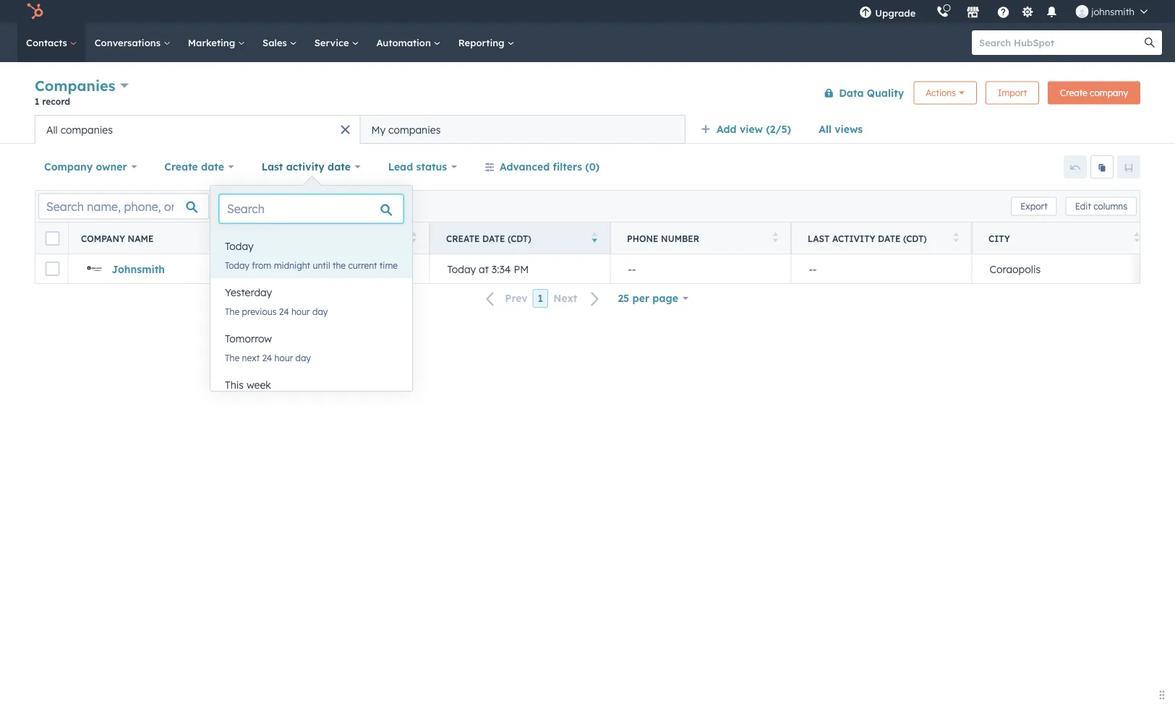 Task type: vqa. For each thing, say whether or not it's contained in the screenshot.
Go to settings LINK
no



Task type: describe. For each thing, give the bounding box(es) containing it.
until
[[313, 260, 330, 271]]

lead status button
[[379, 153, 466, 182]]

marketplaces button
[[958, 0, 988, 23]]

calling icon image
[[936, 6, 949, 19]]

advanced filters (0)
[[500, 161, 600, 173]]

company left name
[[81, 233, 125, 244]]

press to sort. image for press to sort. element corresponding to phone number
[[773, 232, 778, 243]]

descending sort. press to sort ascending. element
[[592, 232, 597, 245]]

search button
[[1137, 30, 1162, 55]]

conversations
[[95, 37, 163, 48]]

contacts
[[26, 37, 70, 48]]

time
[[380, 260, 398, 271]]

create for create company
[[1060, 87, 1087, 98]]

yesterday button
[[210, 278, 412, 307]]

week
[[247, 379, 271, 392]]

conversations link
[[86, 23, 179, 62]]

today at 3:34 pm
[[447, 263, 529, 275]]

today today from midnight until the current time
[[225, 240, 398, 271]]

all companies button
[[35, 115, 360, 144]]

(2/5)
[[766, 123, 791, 136]]

sales link
[[254, 23, 306, 62]]

reporting
[[458, 37, 507, 48]]

midnight
[[274, 260, 310, 271]]

press to sort. element for last activity date (cdt)
[[953, 232, 959, 245]]

search image
[[1145, 38, 1155, 48]]

last activity date
[[262, 161, 351, 173]]

lead status
[[388, 161, 447, 173]]

today button
[[210, 232, 412, 261]]

today for today at 3:34 pm
[[447, 263, 476, 275]]

john
[[293, 263, 316, 275]]

Search name, phone, or domain search field
[[38, 193, 209, 219]]

create date (cdt)
[[446, 233, 531, 244]]

service
[[314, 37, 352, 48]]

pm
[[514, 263, 529, 275]]

1 (cdt) from the left
[[508, 233, 531, 244]]

company inside popup button
[[44, 161, 93, 173]]

last for last activity date
[[262, 161, 283, 173]]

create for create date (cdt)
[[446, 233, 480, 244]]

owner inside popup button
[[96, 161, 127, 173]]

help image
[[997, 7, 1010, 20]]

john smith image
[[1076, 5, 1089, 18]]

service link
[[306, 23, 368, 62]]

Search HubSpot search field
[[972, 30, 1149, 55]]

2 - from the left
[[632, 263, 636, 275]]

settings link
[[1018, 4, 1036, 19]]

edit columns button
[[1066, 197, 1137, 216]]

add view (2/5)
[[717, 123, 791, 136]]

import
[[998, 87, 1027, 98]]

actions
[[926, 87, 956, 98]]

1 for 1 record
[[35, 96, 39, 107]]

marketing
[[188, 37, 238, 48]]

per
[[632, 292, 649, 305]]

company name
[[81, 233, 154, 244]]

today left from
[[225, 260, 249, 271]]

create company button
[[1048, 81, 1140, 104]]

edit
[[1075, 201, 1091, 212]]

day for yesterday
[[312, 306, 328, 317]]

add view (2/5) button
[[691, 115, 809, 144]]

3:34
[[492, 263, 511, 275]]

the
[[333, 260, 346, 271]]

from
[[252, 260, 271, 271]]

johnsmith
[[112, 263, 165, 275]]

john smith (johnsmith43233@gmail.com)
[[293, 263, 491, 275]]

prev button
[[477, 289, 533, 308]]

add
[[717, 123, 737, 136]]

all views
[[819, 123, 863, 136]]

2 -- from the left
[[809, 263, 817, 275]]

(0)
[[585, 161, 600, 173]]

2 date from the left
[[328, 161, 351, 173]]

24 for yesterday
[[279, 306, 289, 317]]

columns
[[1094, 201, 1127, 212]]

-- button
[[610, 255, 791, 283]]

calling icon button
[[930, 2, 955, 21]]

upgrade
[[875, 7, 916, 19]]

all for all views
[[819, 123, 832, 136]]

1 horizontal spatial company owner
[[265, 233, 346, 244]]

contacts link
[[17, 23, 86, 62]]

marketing link
[[179, 23, 254, 62]]

my companies button
[[360, 115, 686, 144]]

last activity date button
[[252, 153, 370, 182]]

my
[[371, 123, 386, 136]]

company
[[1090, 87, 1128, 98]]

my companies
[[371, 123, 441, 136]]

1 horizontal spatial owner
[[312, 233, 346, 244]]

1 press to sort. element from the left
[[230, 232, 236, 245]]

the for yesterday
[[225, 306, 240, 317]]

create for create date
[[164, 161, 198, 173]]

data
[[839, 86, 864, 99]]

johnsmith link
[[112, 263, 165, 275]]

next
[[553, 292, 577, 305]]

export
[[1020, 201, 1048, 212]]

yesterday the previous 24 hour day
[[225, 286, 328, 317]]

25
[[618, 292, 629, 305]]

activity
[[832, 233, 875, 244]]

this
[[225, 379, 244, 392]]



Task type: locate. For each thing, give the bounding box(es) containing it.
company down all companies
[[44, 161, 93, 173]]

hubspot link
[[17, 3, 54, 20]]

tomorrow
[[225, 333, 272, 345]]

0 horizontal spatial 24
[[262, 353, 272, 363]]

hour
[[291, 306, 310, 317], [274, 353, 293, 363]]

all for all companies
[[46, 123, 58, 136]]

1 the from the top
[[225, 306, 240, 317]]

companies right my
[[388, 123, 441, 136]]

all inside button
[[46, 123, 58, 136]]

press to sort. image
[[230, 232, 236, 243], [411, 232, 417, 243], [773, 232, 778, 243], [1134, 232, 1140, 243]]

johnsmith
[[1091, 5, 1135, 17]]

0 vertical spatial day
[[312, 306, 328, 317]]

1 vertical spatial day
[[295, 353, 311, 363]]

1 press to sort. image from the left
[[230, 232, 236, 243]]

press to sort. image
[[953, 232, 959, 243]]

1 vertical spatial company owner
[[265, 233, 346, 244]]

tomorrow button
[[210, 325, 412, 354]]

1 inside the "companies" banner
[[35, 96, 39, 107]]

advanced
[[500, 161, 550, 173]]

press to sort. image for 4th press to sort. element from right
[[411, 232, 417, 243]]

menu containing johnsmith
[[849, 0, 1158, 23]]

date right activity
[[328, 161, 351, 173]]

coraopolis
[[990, 263, 1041, 275]]

descending sort. press to sort ascending. image
[[592, 232, 597, 243]]

owner
[[96, 161, 127, 173], [312, 233, 346, 244]]

hour up tomorrow button
[[291, 306, 310, 317]]

create
[[1060, 87, 1087, 98], [164, 161, 198, 173], [446, 233, 480, 244]]

0 vertical spatial company owner
[[44, 161, 127, 173]]

import button
[[986, 81, 1039, 104]]

company owner up midnight
[[265, 233, 346, 244]]

1 horizontal spatial all
[[819, 123, 832, 136]]

notifications image
[[1045, 7, 1058, 20]]

press to sort. image for 5th press to sort. element from the right
[[230, 232, 236, 243]]

2 date from the left
[[878, 233, 901, 244]]

0 horizontal spatial create
[[164, 161, 198, 173]]

press to sort. image for press to sort. element corresponding to city
[[1134, 232, 1140, 243]]

Search search field
[[219, 195, 404, 223]]

today left at at the top left
[[447, 263, 476, 275]]

the
[[225, 306, 240, 317], [225, 353, 240, 363]]

1 horizontal spatial 1
[[538, 292, 543, 305]]

0 vertical spatial hour
[[291, 306, 310, 317]]

reporting link
[[450, 23, 523, 62]]

companies
[[35, 77, 115, 95]]

0 horizontal spatial companies
[[60, 123, 113, 136]]

day inside yesterday the previous 24 hour day
[[312, 306, 328, 317]]

3 - from the left
[[809, 263, 813, 275]]

1 companies from the left
[[60, 123, 113, 136]]

views
[[835, 123, 863, 136]]

day
[[312, 306, 328, 317], [295, 353, 311, 363]]

1 horizontal spatial date
[[328, 161, 351, 173]]

create company
[[1060, 87, 1128, 98]]

johnsmith button
[[1067, 0, 1156, 23]]

data quality
[[839, 86, 904, 99]]

1 vertical spatial owner
[[312, 233, 346, 244]]

this week button
[[210, 371, 412, 400]]

0 horizontal spatial company owner
[[44, 161, 127, 173]]

(johnsmith43233@gmail.com)
[[349, 263, 491, 275]]

0 vertical spatial owner
[[96, 161, 127, 173]]

0 vertical spatial the
[[225, 306, 240, 317]]

all down 1 record
[[46, 123, 58, 136]]

2 all from the left
[[46, 123, 58, 136]]

this week
[[225, 379, 271, 392]]

3 press to sort. image from the left
[[773, 232, 778, 243]]

menu
[[849, 0, 1158, 23]]

1 right 'prev'
[[538, 292, 543, 305]]

2 companies from the left
[[388, 123, 441, 136]]

0 horizontal spatial all
[[46, 123, 58, 136]]

create inside button
[[1060, 87, 1087, 98]]

1 horizontal spatial date
[[878, 233, 901, 244]]

1 all from the left
[[819, 123, 832, 136]]

data quality button
[[814, 78, 905, 107]]

activity
[[286, 161, 325, 173]]

last inside popup button
[[262, 161, 283, 173]]

companies up company owner popup button
[[60, 123, 113, 136]]

number
[[661, 233, 699, 244]]

day for tomorrow
[[295, 353, 311, 363]]

hubspot image
[[26, 3, 43, 20]]

the left next
[[225, 353, 240, 363]]

at
[[479, 263, 489, 275]]

companies banner
[[35, 74, 1140, 115]]

1 horizontal spatial create
[[446, 233, 480, 244]]

-- up 25
[[628, 263, 636, 275]]

city
[[989, 233, 1010, 244]]

date down all companies button
[[201, 161, 224, 173]]

day up tomorrow button
[[312, 306, 328, 317]]

today
[[225, 240, 254, 253], [225, 260, 249, 271], [447, 263, 476, 275]]

create date
[[164, 161, 224, 173]]

the down yesterday
[[225, 306, 240, 317]]

the inside tomorrow the next 24 hour day
[[225, 353, 240, 363]]

yesterday
[[225, 286, 272, 299]]

1 horizontal spatial 24
[[279, 306, 289, 317]]

create down all companies button
[[164, 161, 198, 173]]

hour inside tomorrow the next 24 hour day
[[274, 353, 293, 363]]

24 right previous
[[279, 306, 289, 317]]

2 vertical spatial create
[[446, 233, 480, 244]]

the for tomorrow
[[225, 353, 240, 363]]

list box containing today
[[210, 232, 412, 417]]

1 vertical spatial hour
[[274, 353, 293, 363]]

lead
[[388, 161, 413, 173]]

0 horizontal spatial --
[[628, 263, 636, 275]]

export button
[[1011, 197, 1057, 216]]

0 vertical spatial create
[[1060, 87, 1087, 98]]

company owner inside popup button
[[44, 161, 127, 173]]

1 horizontal spatial (cdt)
[[903, 233, 927, 244]]

day up this week button
[[295, 353, 311, 363]]

0 horizontal spatial last
[[262, 161, 283, 173]]

press to sort. element
[[230, 232, 236, 245], [411, 232, 417, 245], [773, 232, 778, 245], [953, 232, 959, 245], [1134, 232, 1140, 245]]

settings image
[[1021, 6, 1034, 19]]

0 horizontal spatial date
[[201, 161, 224, 173]]

menu item
[[926, 0, 929, 23]]

the inside yesterday the previous 24 hour day
[[225, 306, 240, 317]]

1 vertical spatial the
[[225, 353, 240, 363]]

pagination navigation
[[477, 289, 608, 308]]

24 inside yesterday the previous 24 hour day
[[279, 306, 289, 317]]

1 date from the left
[[201, 161, 224, 173]]

1 -- from the left
[[628, 263, 636, 275]]

0 horizontal spatial owner
[[96, 161, 127, 173]]

date right activity
[[878, 233, 901, 244]]

4 press to sort. image from the left
[[1134, 232, 1140, 243]]

create date button
[[155, 153, 243, 182]]

last for last activity date (cdt)
[[808, 233, 830, 244]]

1 vertical spatial create
[[164, 161, 198, 173]]

page
[[652, 292, 678, 305]]

company owner down all companies
[[44, 161, 127, 173]]

4 - from the left
[[813, 263, 817, 275]]

hour for tomorrow
[[274, 353, 293, 363]]

prev
[[505, 292, 528, 305]]

1 horizontal spatial last
[[808, 233, 830, 244]]

companies for my companies
[[388, 123, 441, 136]]

sales
[[263, 37, 290, 48]]

all companies
[[46, 123, 113, 136]]

marketplaces image
[[966, 7, 979, 20]]

(cdt) left press to sort. image
[[903, 233, 927, 244]]

press to sort. element for phone number
[[773, 232, 778, 245]]

companies inside button
[[60, 123, 113, 136]]

0 horizontal spatial date
[[482, 233, 505, 244]]

last activity date (cdt)
[[808, 233, 927, 244]]

24
[[279, 306, 289, 317], [262, 353, 272, 363]]

all views link
[[809, 115, 872, 144]]

1 date from the left
[[482, 233, 505, 244]]

24 inside tomorrow the next 24 hour day
[[262, 353, 272, 363]]

today for today today from midnight until the current time
[[225, 240, 254, 253]]

advanced filters (0) button
[[475, 153, 609, 182]]

next button
[[548, 289, 608, 308]]

3 press to sort. element from the left
[[773, 232, 778, 245]]

owner up until
[[312, 233, 346, 244]]

phone
[[627, 233, 658, 244]]

all
[[819, 123, 832, 136], [46, 123, 58, 136]]

current
[[348, 260, 377, 271]]

1 left record
[[35, 96, 39, 107]]

record
[[42, 96, 70, 107]]

companies button
[[35, 75, 129, 96]]

-
[[628, 263, 632, 275], [632, 263, 636, 275], [809, 263, 813, 275], [813, 263, 817, 275]]

-- inside button
[[628, 263, 636, 275]]

date
[[201, 161, 224, 173], [328, 161, 351, 173]]

date up today at 3:34 pm
[[482, 233, 505, 244]]

hour inside yesterday the previous 24 hour day
[[291, 306, 310, 317]]

filters
[[553, 161, 582, 173]]

2 (cdt) from the left
[[903, 233, 927, 244]]

next
[[242, 353, 260, 363]]

automation
[[376, 37, 434, 48]]

previous
[[242, 306, 277, 317]]

1 horizontal spatial --
[[809, 263, 817, 275]]

1 vertical spatial last
[[808, 233, 830, 244]]

create left the company
[[1060, 87, 1087, 98]]

actions button
[[914, 81, 977, 104]]

press to sort. element for city
[[1134, 232, 1140, 245]]

25 per page button
[[608, 284, 698, 313]]

create up at at the top left
[[446, 233, 480, 244]]

all left views at the right top
[[819, 123, 832, 136]]

(cdt) up the pm
[[508, 233, 531, 244]]

1 for 1
[[538, 292, 543, 305]]

5 press to sort. element from the left
[[1134, 232, 1140, 245]]

edit columns
[[1075, 201, 1127, 212]]

coraopolis button
[[972, 255, 1153, 283]]

0 vertical spatial last
[[262, 161, 283, 173]]

1 button
[[533, 289, 548, 308]]

1 vertical spatial 24
[[262, 353, 272, 363]]

2 press to sort. image from the left
[[411, 232, 417, 243]]

today up from
[[225, 240, 254, 253]]

company up midnight
[[265, 233, 310, 244]]

upgrade image
[[859, 7, 872, 20]]

automation link
[[368, 23, 450, 62]]

status
[[416, 161, 447, 173]]

4 press to sort. element from the left
[[953, 232, 959, 245]]

companies for all companies
[[60, 123, 113, 136]]

0 vertical spatial 1
[[35, 96, 39, 107]]

2 the from the top
[[225, 353, 240, 363]]

2 horizontal spatial create
[[1060, 87, 1087, 98]]

create inside popup button
[[164, 161, 198, 173]]

quality
[[867, 86, 904, 99]]

list box
[[210, 232, 412, 417]]

1 horizontal spatial day
[[312, 306, 328, 317]]

0 horizontal spatial day
[[295, 353, 311, 363]]

name
[[128, 233, 154, 244]]

0 horizontal spatial 1
[[35, 96, 39, 107]]

1 vertical spatial 1
[[538, 292, 543, 305]]

owner up search name, phone, or domain search field
[[96, 161, 127, 173]]

1 inside button
[[538, 292, 543, 305]]

companies inside button
[[388, 123, 441, 136]]

0 horizontal spatial (cdt)
[[508, 233, 531, 244]]

hour for yesterday
[[291, 306, 310, 317]]

john smith (johnsmith43233@gmail.com) button
[[249, 255, 491, 283]]

25 per page
[[618, 292, 678, 305]]

24 right next
[[262, 353, 272, 363]]

0 vertical spatial 24
[[279, 306, 289, 317]]

24 for tomorrow
[[262, 353, 272, 363]]

day inside tomorrow the next 24 hour day
[[295, 353, 311, 363]]

hour right next
[[274, 353, 293, 363]]

2 press to sort. element from the left
[[411, 232, 417, 245]]

-- down the last activity date (cdt)
[[809, 263, 817, 275]]

1 - from the left
[[628, 263, 632, 275]]

--
[[628, 263, 636, 275], [809, 263, 817, 275]]

company owner button
[[35, 153, 146, 182]]

1 horizontal spatial companies
[[388, 123, 441, 136]]



